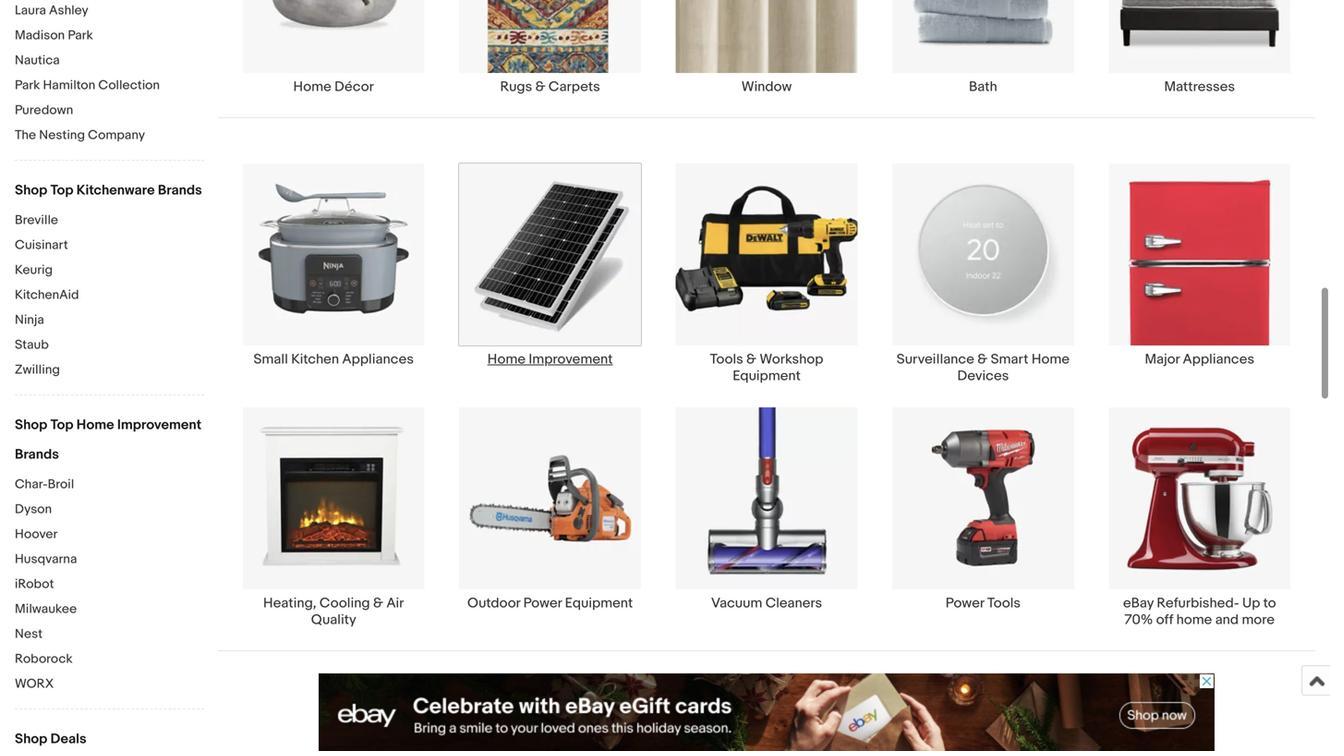 Task type: describe. For each thing, give the bounding box(es) containing it.
vacuum cleaners
[[711, 595, 823, 612]]

1 vertical spatial equipment
[[565, 595, 633, 612]]

hamilton
[[43, 78, 95, 93]]

irobot
[[15, 577, 54, 592]]

rugs
[[500, 79, 532, 95]]

roborock
[[15, 651, 73, 667]]

list containing home décor
[[218, 0, 1316, 117]]

surveillance
[[897, 351, 975, 368]]

advertisement region
[[319, 674, 1215, 751]]

home inside surveillance & smart home devices
[[1032, 351, 1070, 368]]

char-broil dyson hoover husqvarna irobot milwaukee nest roborock worx
[[15, 477, 77, 692]]

the
[[15, 128, 36, 143]]

nesting
[[39, 128, 85, 143]]

small kitchen appliances link
[[225, 163, 442, 368]]

décor
[[335, 79, 374, 95]]

and
[[1216, 612, 1239, 628]]

home inside shop top home improvement brands
[[77, 417, 114, 433]]

outdoor
[[468, 595, 520, 612]]

smart
[[991, 351, 1029, 368]]

vacuum cleaners link
[[659, 407, 875, 612]]

1 vertical spatial park
[[15, 78, 40, 93]]

quality
[[311, 612, 356, 628]]

top for kitchenware
[[50, 182, 73, 199]]

70%
[[1125, 612, 1153, 628]]

kitchenaid
[[15, 287, 79, 303]]

devices
[[958, 368, 1009, 384]]

bath link
[[875, 0, 1092, 95]]

shop for shop top home improvement brands
[[15, 417, 47, 433]]

mattresses link
[[1092, 0, 1308, 95]]

char-broil link
[[15, 477, 204, 494]]

power tools link
[[875, 407, 1092, 612]]

list containing small kitchen appliances
[[218, 163, 1316, 650]]

kitchen
[[291, 351, 339, 368]]

husqvarna link
[[15, 552, 204, 569]]

nest
[[15, 626, 43, 642]]

small kitchen appliances
[[254, 351, 414, 368]]

char-
[[15, 477, 48, 493]]

0 vertical spatial improvement
[[529, 351, 613, 368]]

breville cuisinart keurig kitchenaid ninja staub zwilling
[[15, 213, 79, 378]]

kitchenaid link
[[15, 287, 204, 305]]

park hamilton collection link
[[15, 78, 204, 95]]

tools & workshop equipment link
[[659, 163, 875, 384]]

1 appliances from the left
[[342, 351, 414, 368]]

laura
[[15, 3, 46, 18]]

mattresses
[[1165, 79, 1235, 95]]

home improvement
[[488, 351, 613, 368]]

window link
[[659, 0, 875, 95]]

milwaukee
[[15, 602, 77, 617]]

& for surveillance
[[978, 351, 988, 368]]

madison park link
[[15, 28, 204, 45]]

ninja link
[[15, 312, 204, 330]]

worx
[[15, 676, 54, 692]]

tools & workshop equipment
[[710, 351, 824, 384]]

milwaukee link
[[15, 602, 204, 619]]

keurig link
[[15, 262, 204, 280]]

& for rugs
[[536, 79, 546, 95]]

2 appliances from the left
[[1183, 351, 1255, 368]]

husqvarna
[[15, 552, 77, 567]]

major
[[1145, 351, 1180, 368]]

0 vertical spatial brands
[[158, 182, 202, 199]]

home décor link
[[225, 0, 442, 95]]

breville
[[15, 213, 58, 228]]

nautica link
[[15, 53, 204, 70]]

1 power from the left
[[524, 595, 562, 612]]

surveillance & smart home devices link
[[875, 163, 1092, 384]]

laura ashley link
[[15, 3, 204, 20]]

up
[[1243, 595, 1261, 612]]

bath
[[969, 79, 998, 95]]

rugs & carpets
[[500, 79, 600, 95]]



Task type: locate. For each thing, give the bounding box(es) containing it.
heating, cooling & air quality
[[263, 595, 404, 628]]

0 horizontal spatial appliances
[[342, 351, 414, 368]]

kitchenware
[[77, 182, 155, 199]]

ashley
[[49, 3, 88, 18]]

dyson link
[[15, 502, 204, 519]]

1 vertical spatial list
[[218, 163, 1316, 650]]

roborock link
[[15, 651, 204, 669]]

power inside "link"
[[946, 595, 985, 612]]

cooling
[[320, 595, 370, 612]]

refurbished-
[[1157, 595, 1240, 612]]

1 vertical spatial shop
[[15, 417, 47, 433]]

shop inside shop top home improvement brands
[[15, 417, 47, 433]]

outdoor power equipment link
[[442, 407, 659, 612]]

the nesting company link
[[15, 128, 204, 145]]

2 list from the top
[[218, 163, 1316, 650]]

puredown link
[[15, 103, 204, 120]]

&
[[536, 79, 546, 95], [747, 351, 757, 368], [978, 351, 988, 368], [373, 595, 383, 612]]

& left workshop
[[747, 351, 757, 368]]

& for tools
[[747, 351, 757, 368]]

ebay refurbished- up to 70% off home and more link
[[1092, 407, 1308, 628]]

0 vertical spatial shop
[[15, 182, 47, 199]]

madison
[[15, 28, 65, 43]]

power tools
[[946, 595, 1021, 612]]

home
[[1177, 612, 1213, 628]]

& inside the heating, cooling & air quality
[[373, 595, 383, 612]]

0 horizontal spatial park
[[15, 78, 40, 93]]

deals
[[50, 731, 87, 748]]

company
[[88, 128, 145, 143]]

home improvement link
[[442, 163, 659, 368]]

workshop
[[760, 351, 824, 368]]

0 vertical spatial list
[[218, 0, 1316, 117]]

park down ashley on the left top of page
[[68, 28, 93, 43]]

1 horizontal spatial appliances
[[1183, 351, 1255, 368]]

2 shop from the top
[[15, 417, 47, 433]]

park down nautica on the top left
[[15, 78, 40, 93]]

3 shop from the top
[[15, 731, 47, 748]]

& right rugs
[[536, 79, 546, 95]]

1 vertical spatial tools
[[988, 595, 1021, 612]]

ebay
[[1124, 595, 1154, 612]]

worx link
[[15, 676, 204, 694]]

& left smart
[[978, 351, 988, 368]]

brands up the char-
[[15, 446, 59, 463]]

carpets
[[549, 79, 600, 95]]

1 horizontal spatial improvement
[[529, 351, 613, 368]]

brands
[[158, 182, 202, 199], [15, 446, 59, 463]]

0 horizontal spatial improvement
[[117, 417, 202, 433]]

shop up breville
[[15, 182, 47, 199]]

tools
[[710, 351, 744, 368], [988, 595, 1021, 612]]

off
[[1157, 612, 1174, 628]]

broil
[[48, 477, 74, 493]]

shop for shop deals
[[15, 731, 47, 748]]

tools inside "link"
[[988, 595, 1021, 612]]

improvement inside shop top home improvement brands
[[117, 417, 202, 433]]

0 vertical spatial tools
[[710, 351, 744, 368]]

1 list from the top
[[218, 0, 1316, 117]]

rugs & carpets link
[[442, 0, 659, 95]]

top up broil
[[50, 417, 73, 433]]

0 horizontal spatial brands
[[15, 446, 59, 463]]

& left air
[[373, 595, 383, 612]]

shop down zwilling
[[15, 417, 47, 433]]

top inside shop top home improvement brands
[[50, 417, 73, 433]]

ebay refurbished- up to 70% off home and more
[[1124, 595, 1277, 628]]

shop
[[15, 182, 47, 199], [15, 417, 47, 433], [15, 731, 47, 748]]

1 vertical spatial top
[[50, 417, 73, 433]]

nest link
[[15, 626, 204, 644]]

keurig
[[15, 262, 53, 278]]

window
[[742, 79, 792, 95]]

0 vertical spatial top
[[50, 182, 73, 199]]

1 horizontal spatial power
[[946, 595, 985, 612]]

1 vertical spatial improvement
[[117, 417, 202, 433]]

1 vertical spatial brands
[[15, 446, 59, 463]]

equipment inside tools & workshop equipment
[[733, 368, 801, 384]]

top for home
[[50, 417, 73, 433]]

home décor
[[293, 79, 374, 95]]

surveillance & smart home devices
[[897, 351, 1070, 384]]

vacuum
[[711, 595, 763, 612]]

puredown
[[15, 103, 73, 118]]

zwilling
[[15, 362, 60, 378]]

1 horizontal spatial tools
[[988, 595, 1021, 612]]

hoover link
[[15, 527, 204, 544]]

appliances right kitchen
[[342, 351, 414, 368]]

& inside surveillance & smart home devices
[[978, 351, 988, 368]]

ninja
[[15, 312, 44, 328]]

home
[[293, 79, 332, 95], [488, 351, 526, 368], [1032, 351, 1070, 368], [77, 417, 114, 433]]

& inside tools & workshop equipment
[[747, 351, 757, 368]]

major appliances
[[1145, 351, 1255, 368]]

brands inside shop top home improvement brands
[[15, 446, 59, 463]]

1 horizontal spatial brands
[[158, 182, 202, 199]]

1 horizontal spatial equipment
[[733, 368, 801, 384]]

zwilling link
[[15, 362, 204, 380]]

0 horizontal spatial power
[[524, 595, 562, 612]]

cuisinart link
[[15, 237, 204, 255]]

shop left deals
[[15, 731, 47, 748]]

2 power from the left
[[946, 595, 985, 612]]

shop top kitchenware brands
[[15, 182, 202, 199]]

more
[[1242, 612, 1275, 628]]

2 vertical spatial shop
[[15, 731, 47, 748]]

1 horizontal spatial park
[[68, 28, 93, 43]]

list
[[218, 0, 1316, 117], [218, 163, 1316, 650]]

staub
[[15, 337, 49, 353]]

top up breville
[[50, 182, 73, 199]]

to
[[1264, 595, 1277, 612]]

0 horizontal spatial equipment
[[565, 595, 633, 612]]

0 horizontal spatial tools
[[710, 351, 744, 368]]

1 top from the top
[[50, 182, 73, 199]]

appliances right major
[[1183, 351, 1255, 368]]

nautica
[[15, 53, 60, 68]]

cuisinart
[[15, 237, 68, 253]]

dyson
[[15, 502, 52, 517]]

outdoor power equipment
[[468, 595, 633, 612]]

breville link
[[15, 213, 204, 230]]

tools inside tools & workshop equipment
[[710, 351, 744, 368]]

heating,
[[263, 595, 317, 612]]

small
[[254, 351, 288, 368]]

1 shop from the top
[[15, 182, 47, 199]]

hoover
[[15, 527, 58, 542]]

power
[[524, 595, 562, 612], [946, 595, 985, 612]]

shop for shop top kitchenware brands
[[15, 182, 47, 199]]

0 vertical spatial park
[[68, 28, 93, 43]]

park
[[68, 28, 93, 43], [15, 78, 40, 93]]

shop top home improvement brands
[[15, 417, 202, 463]]

0 vertical spatial equipment
[[733, 368, 801, 384]]

irobot link
[[15, 577, 204, 594]]

brands right kitchenware
[[158, 182, 202, 199]]

appliances
[[342, 351, 414, 368], [1183, 351, 1255, 368]]

staub link
[[15, 337, 204, 355]]

heating, cooling & air quality link
[[225, 407, 442, 628]]

cleaners
[[766, 595, 823, 612]]

major appliances link
[[1092, 163, 1308, 368]]

2 top from the top
[[50, 417, 73, 433]]

shop deals
[[15, 731, 87, 748]]



Task type: vqa. For each thing, say whether or not it's contained in the screenshot.
cooling
yes



